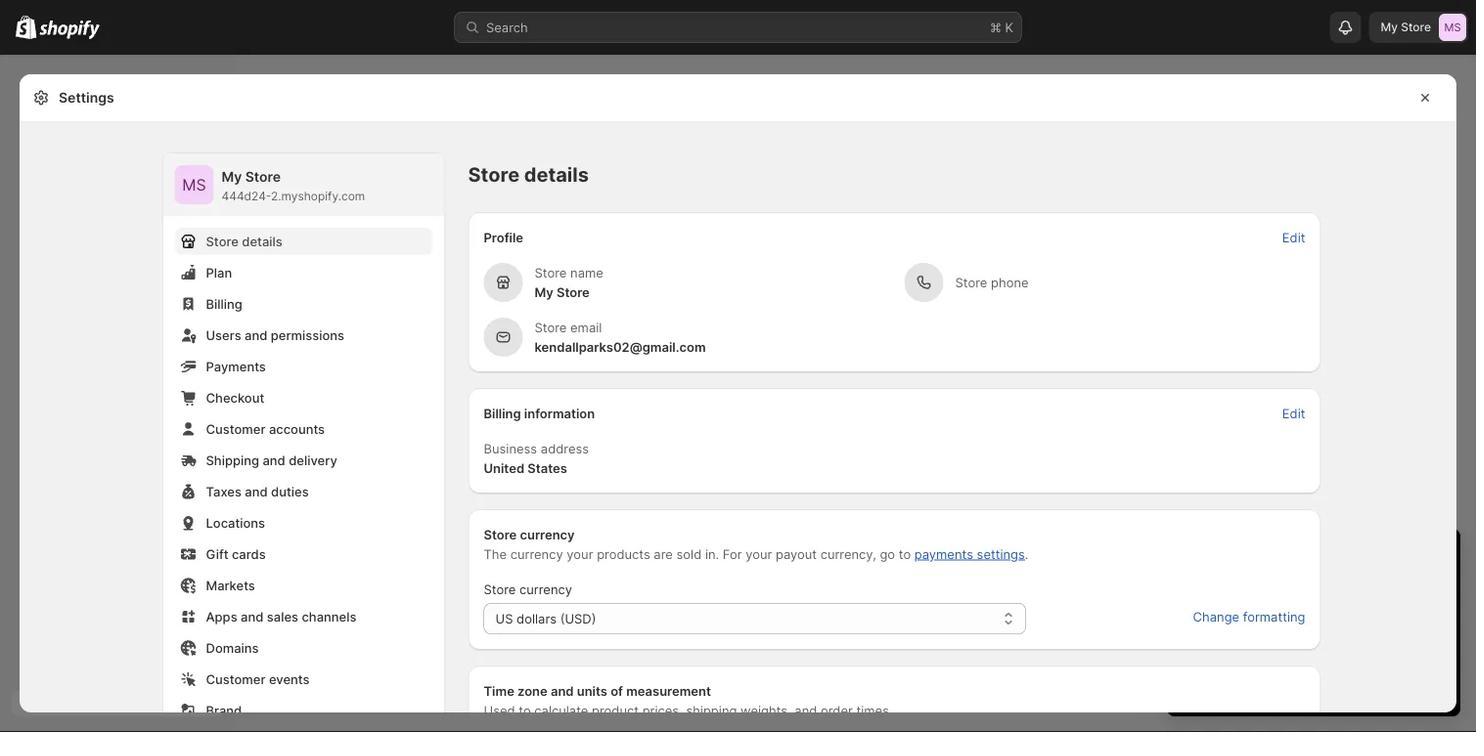 Task type: vqa. For each thing, say whether or not it's contained in the screenshot.
the middle 'Files'
no



Task type: describe. For each thing, give the bounding box(es) containing it.
edit button for billing information
[[1270, 400, 1317, 427]]

customize
[[1344, 621, 1405, 636]]

taxes
[[206, 484, 241, 499]]

and left order
[[795, 703, 817, 718]]

0 vertical spatial store
[[1256, 621, 1286, 636]]

settings dialog
[[20, 74, 1456, 733]]

my store image
[[175, 165, 214, 204]]

billing link
[[175, 291, 433, 318]]

currency,
[[820, 547, 876, 562]]

email
[[570, 320, 602, 335]]

us dollars (usd)
[[495, 611, 596, 626]]

store inside store email kendallparks02@gmail.com
[[535, 320, 567, 335]]

in.
[[705, 547, 719, 562]]

currency for store currency
[[519, 582, 572, 597]]

prices,
[[642, 703, 682, 718]]

checkout
[[206, 390, 264, 405]]

sold
[[676, 547, 702, 562]]

to left a
[[1231, 582, 1243, 597]]

used
[[484, 703, 515, 718]]

your right for
[[746, 547, 772, 562]]

accounts
[[269, 422, 325, 437]]

domains
[[206, 641, 259, 656]]

and right 'apps'
[[241, 609, 263, 625]]

details inside shop settings menu 'element'
[[242, 234, 282, 249]]

first
[[1202, 602, 1226, 617]]

store currency
[[484, 582, 572, 597]]

store name my store
[[535, 265, 603, 300]]

your right pick
[[1301, 676, 1326, 691]]

payments
[[914, 547, 973, 562]]

features
[[1369, 641, 1419, 656]]

credit
[[1290, 621, 1325, 636]]

and right "users"
[[245, 328, 267, 343]]

my store
[[1381, 20, 1431, 34]]

payout
[[776, 547, 817, 562]]

edit for billing information
[[1282, 406, 1305, 421]]

get:
[[1342, 582, 1365, 597]]

of
[[611, 684, 623, 699]]

events
[[269, 672, 310, 687]]

my for my store
[[1381, 20, 1398, 34]]

add
[[1302, 641, 1325, 656]]

$50 app store credit link
[[1202, 621, 1325, 636]]

my store image
[[1439, 14, 1466, 41]]

paid
[[1257, 582, 1283, 597]]

your trial just started button
[[1167, 529, 1460, 570]]

1 horizontal spatial shopify image
[[39, 20, 100, 40]]

app
[[1229, 621, 1252, 636]]

brand
[[206, 703, 242, 718]]

your inside 'to customize your online store and add bonus features'
[[1409, 621, 1435, 636]]

apps and sales channels
[[206, 609, 356, 625]]

zone
[[517, 684, 547, 699]]

payments
[[206, 359, 266, 374]]

my inside store name my store
[[535, 285, 553, 300]]

markets link
[[175, 572, 433, 600]]

1 horizontal spatial store details
[[468, 163, 589, 187]]

locations
[[206, 515, 265, 531]]

checkout link
[[175, 384, 433, 412]]

billing for billing information
[[484, 406, 521, 421]]

first 3 months for $1/month
[[1202, 602, 1367, 617]]

customer for customer accounts
[[206, 422, 266, 437]]

pick
[[1274, 676, 1298, 691]]

are
[[654, 547, 673, 562]]

2.myshopify.com
[[271, 189, 365, 203]]

to inside "time zone and units of measurement used to calculate product prices, shipping weights, and order times."
[[519, 703, 531, 718]]

profile
[[484, 230, 523, 245]]

apps and sales channels link
[[175, 604, 433, 631]]

plan
[[206, 265, 232, 280]]

payments link
[[175, 353, 433, 380]]

your trial just started
[[1186, 546, 1380, 570]]

for
[[723, 547, 742, 562]]

store email kendallparks02@gmail.com
[[535, 320, 706, 355]]

your
[[1186, 546, 1228, 570]]

customer accounts link
[[175, 416, 433, 443]]

to inside the store currency the currency your products are sold in. for your payout currency, go to payments settings .
[[899, 547, 911, 562]]

.
[[1025, 547, 1028, 562]]

domains link
[[175, 635, 433, 662]]

product
[[592, 703, 639, 718]]

business
[[484, 441, 537, 456]]

shipping
[[206, 453, 259, 468]]

gift cards link
[[175, 541, 433, 568]]

us
[[495, 611, 513, 626]]

change formatting button
[[1181, 604, 1317, 631]]

currency for store currency the currency your products are sold in. for your payout currency, go to payments settings .
[[520, 527, 575, 542]]

time
[[484, 684, 514, 699]]

customer events
[[206, 672, 310, 687]]

store up us
[[484, 582, 516, 597]]

customer for customer events
[[206, 672, 266, 687]]

customer events link
[[175, 666, 433, 694]]

the
[[484, 547, 507, 562]]

switch to a paid plan and get:
[[1186, 582, 1365, 597]]

3
[[1229, 602, 1237, 617]]

shipping and delivery
[[206, 453, 337, 468]]

⌘
[[990, 20, 1001, 35]]

products
[[597, 547, 650, 562]]

billing information
[[484, 406, 595, 421]]

units
[[577, 684, 607, 699]]

store details link
[[175, 228, 433, 255]]

channels
[[302, 609, 356, 625]]

store details inside shop settings menu 'element'
[[206, 234, 282, 249]]

shop settings menu element
[[163, 154, 445, 733]]

taxes and duties
[[206, 484, 309, 499]]

weights,
[[741, 703, 791, 718]]

online
[[1202, 641, 1238, 656]]

plan link
[[175, 259, 433, 287]]

formatting
[[1243, 609, 1305, 625]]

trial
[[1234, 546, 1269, 570]]



Task type: locate. For each thing, give the bounding box(es) containing it.
0 horizontal spatial plan
[[1287, 582, 1312, 597]]

and inside "link"
[[245, 484, 268, 499]]

⌘ k
[[990, 20, 1013, 35]]

brand link
[[175, 697, 433, 725]]

pick your plan
[[1274, 676, 1353, 691]]

0 horizontal spatial billing
[[206, 296, 242, 312]]

my up store email kendallparks02@gmail.com
[[535, 285, 553, 300]]

calculate
[[534, 703, 588, 718]]

2 vertical spatial currency
[[519, 582, 572, 597]]

payments settings link
[[914, 547, 1025, 562]]

to
[[899, 547, 911, 562], [1231, 582, 1243, 597], [1328, 621, 1340, 636], [519, 703, 531, 718]]

and down customer accounts
[[263, 453, 285, 468]]

search
[[486, 20, 528, 35]]

customer
[[206, 422, 266, 437], [206, 672, 266, 687]]

my for my store 444d24-2.myshopify.com
[[222, 169, 242, 185]]

store
[[1401, 20, 1431, 34], [468, 163, 520, 187], [245, 169, 281, 185], [206, 234, 239, 249], [535, 265, 567, 280], [955, 275, 987, 290], [557, 285, 590, 300], [535, 320, 567, 335], [484, 527, 517, 542], [484, 582, 516, 597]]

store inside 'to customize your online store and add bonus features'
[[1242, 641, 1272, 656]]

billing up business
[[484, 406, 521, 421]]

1 horizontal spatial my
[[535, 285, 553, 300]]

and left add
[[1276, 641, 1298, 656]]

months
[[1241, 602, 1286, 617]]

2 customer from the top
[[206, 672, 266, 687]]

billing inside shop settings menu 'element'
[[206, 296, 242, 312]]

users and permissions link
[[175, 322, 433, 349]]

0 vertical spatial store details
[[468, 163, 589, 187]]

change
[[1193, 609, 1239, 625]]

0 horizontal spatial details
[[242, 234, 282, 249]]

and
[[245, 328, 267, 343], [263, 453, 285, 468], [245, 484, 268, 499], [1316, 582, 1338, 597], [241, 609, 263, 625], [1276, 641, 1298, 656], [551, 684, 574, 699], [795, 703, 817, 718]]

store details
[[468, 163, 589, 187], [206, 234, 282, 249]]

your left products
[[567, 547, 593, 562]]

0 horizontal spatial store details
[[206, 234, 282, 249]]

your up 'features'
[[1409, 621, 1435, 636]]

0 vertical spatial customer
[[206, 422, 266, 437]]

1 horizontal spatial plan
[[1329, 676, 1353, 691]]

plan
[[1287, 582, 1312, 597], [1329, 676, 1353, 691]]

and up calculate
[[551, 684, 574, 699]]

0 vertical spatial billing
[[206, 296, 242, 312]]

store down name on the left of the page
[[557, 285, 590, 300]]

to down zone
[[519, 703, 531, 718]]

edit button for profile
[[1270, 224, 1317, 251]]

just
[[1274, 546, 1307, 570]]

k
[[1005, 20, 1013, 35]]

my store 444d24-2.myshopify.com
[[222, 169, 365, 203]]

your
[[567, 547, 593, 562], [746, 547, 772, 562], [1409, 621, 1435, 636], [1301, 676, 1326, 691]]

$50 app store credit
[[1202, 621, 1325, 636]]

pick your plan link
[[1186, 670, 1441, 697]]

1 vertical spatial billing
[[484, 406, 521, 421]]

1 edit button from the top
[[1270, 224, 1317, 251]]

store
[[1256, 621, 1286, 636], [1242, 641, 1272, 656]]

users
[[206, 328, 241, 343]]

settings
[[977, 547, 1025, 562]]

phone
[[991, 275, 1029, 290]]

edit button
[[1270, 224, 1317, 251], [1270, 400, 1317, 427]]

0 vertical spatial plan
[[1287, 582, 1312, 597]]

gift cards
[[206, 547, 266, 562]]

0 vertical spatial currency
[[520, 527, 575, 542]]

started
[[1313, 546, 1380, 570]]

(usd)
[[560, 611, 596, 626]]

store currency the currency your products are sold in. for your payout currency, go to payments settings .
[[484, 527, 1028, 562]]

1 edit from the top
[[1282, 230, 1305, 245]]

0 vertical spatial details
[[524, 163, 589, 187]]

store up plan
[[206, 234, 239, 249]]

0 vertical spatial my
[[1381, 20, 1398, 34]]

store down months
[[1256, 621, 1286, 636]]

2 horizontal spatial my
[[1381, 20, 1398, 34]]

my up "444d24-"
[[222, 169, 242, 185]]

name
[[570, 265, 603, 280]]

apps
[[206, 609, 237, 625]]

gift
[[206, 547, 228, 562]]

store left the email
[[535, 320, 567, 335]]

store inside the store currency the currency your products are sold in. for your payout currency, go to payments settings .
[[484, 527, 517, 542]]

shopify image
[[16, 15, 36, 39], [39, 20, 100, 40]]

store inside my store 444d24-2.myshopify.com
[[245, 169, 281, 185]]

details
[[524, 163, 589, 187], [242, 234, 282, 249]]

store up the the
[[484, 527, 517, 542]]

store left name on the left of the page
[[535, 265, 567, 280]]

change formatting
[[1193, 609, 1305, 625]]

shipping and delivery link
[[175, 447, 433, 474]]

to inside 'to customize your online store and add bonus features'
[[1328, 621, 1340, 636]]

customer down domains
[[206, 672, 266, 687]]

and up the $1/month
[[1316, 582, 1338, 597]]

kendallparks02@gmail.com
[[535, 339, 706, 355]]

1 vertical spatial details
[[242, 234, 282, 249]]

cards
[[232, 547, 266, 562]]

1 vertical spatial plan
[[1329, 676, 1353, 691]]

2 edit from the top
[[1282, 406, 1305, 421]]

0 vertical spatial edit button
[[1270, 224, 1317, 251]]

customer down checkout
[[206, 422, 266, 437]]

1 vertical spatial store details
[[206, 234, 282, 249]]

store up profile
[[468, 163, 520, 187]]

$1/month
[[1310, 602, 1367, 617]]

store down $50 app store credit
[[1242, 641, 1272, 656]]

$50
[[1202, 621, 1226, 636]]

0 horizontal spatial my
[[222, 169, 242, 185]]

store details up profile
[[468, 163, 589, 187]]

1 vertical spatial store
[[1242, 641, 1272, 656]]

for
[[1290, 602, 1306, 617]]

shipping
[[686, 703, 737, 718]]

ms button
[[175, 165, 214, 204]]

business address united states
[[484, 441, 589, 476]]

store phone
[[955, 275, 1029, 290]]

measurement
[[626, 684, 711, 699]]

2 edit button from the top
[[1270, 400, 1317, 427]]

billing for billing
[[206, 296, 242, 312]]

permissions
[[271, 328, 344, 343]]

1 vertical spatial edit
[[1282, 406, 1305, 421]]

switch
[[1186, 582, 1227, 597]]

my inside my store 444d24-2.myshopify.com
[[222, 169, 242, 185]]

1 vertical spatial my
[[222, 169, 242, 185]]

1 horizontal spatial details
[[524, 163, 589, 187]]

plan down 'bonus'
[[1329, 676, 1353, 691]]

taxes and duties link
[[175, 478, 433, 506]]

go
[[880, 547, 895, 562]]

edit for profile
[[1282, 230, 1305, 245]]

united
[[484, 461, 524, 476]]

to down the $1/month
[[1328, 621, 1340, 636]]

1 vertical spatial currency
[[510, 547, 563, 562]]

and right taxes
[[245, 484, 268, 499]]

store up "444d24-"
[[245, 169, 281, 185]]

1 customer from the top
[[206, 422, 266, 437]]

1 horizontal spatial billing
[[484, 406, 521, 421]]

store details up plan
[[206, 234, 282, 249]]

and inside 'to customize your online store and add bonus features'
[[1276, 641, 1298, 656]]

sales
[[267, 609, 298, 625]]

to right go at the bottom right of the page
[[899, 547, 911, 562]]

0 horizontal spatial shopify image
[[16, 15, 36, 39]]

delivery
[[289, 453, 337, 468]]

billing
[[206, 296, 242, 312], [484, 406, 521, 421]]

billing up "users"
[[206, 296, 242, 312]]

your trial just started element
[[1167, 580, 1460, 717]]

customer accounts
[[206, 422, 325, 437]]

2 vertical spatial my
[[535, 285, 553, 300]]

plan up for
[[1287, 582, 1312, 597]]

1 vertical spatial customer
[[206, 672, 266, 687]]

dialog
[[1464, 74, 1476, 733]]

store left phone
[[955, 275, 987, 290]]

1 vertical spatial edit button
[[1270, 400, 1317, 427]]

store left my store icon
[[1401, 20, 1431, 34]]

states
[[528, 461, 567, 476]]

markets
[[206, 578, 255, 593]]

time zone and units of measurement used to calculate product prices, shipping weights, and order times.
[[484, 684, 893, 718]]

my left my store icon
[[1381, 20, 1398, 34]]

0 vertical spatial edit
[[1282, 230, 1305, 245]]



